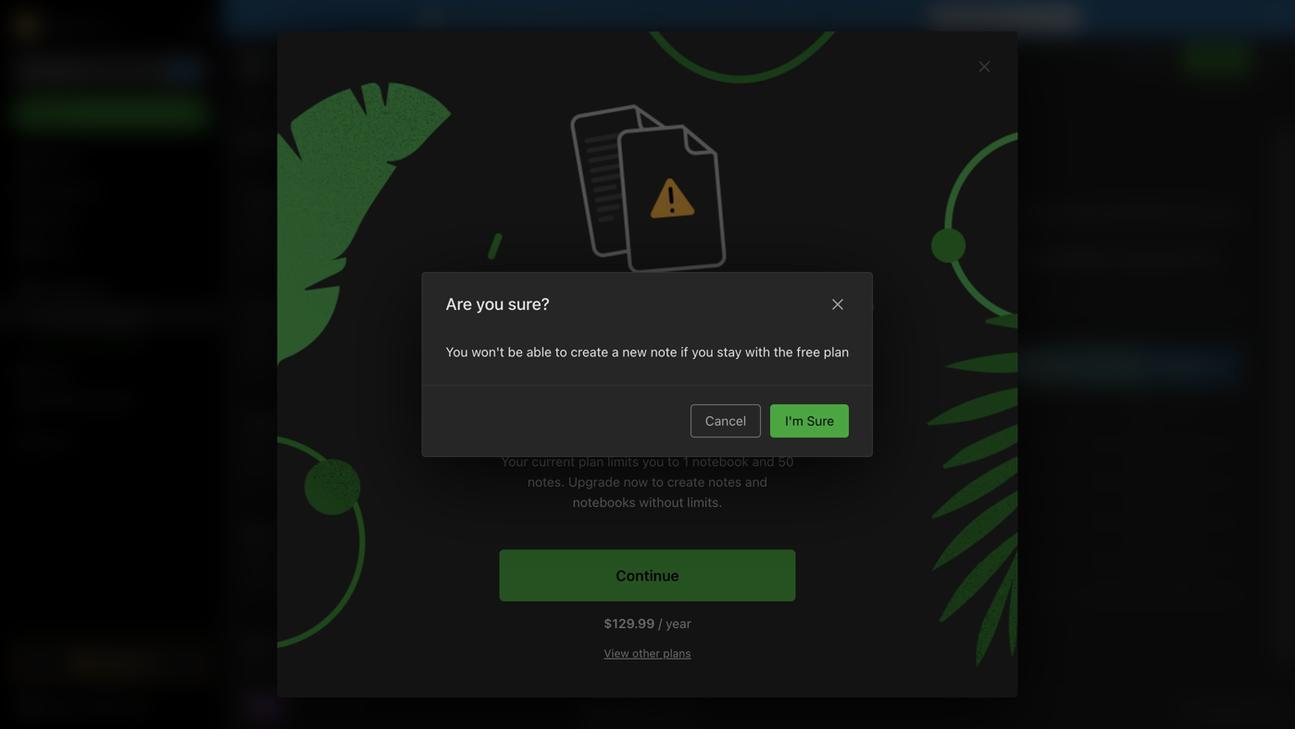 Task type: locate. For each thing, give the bounding box(es) containing it.
1 horizontal spatial with
[[746, 345, 771, 360]]

0 horizontal spatial a
[[493, 433, 500, 448]]

7
[[1028, 11, 1036, 26]]

changes
[[1197, 704, 1245, 718]]

this right use
[[394, 433, 416, 448]]

1 vertical spatial tasks
[[311, 636, 345, 651]]

2 vertical spatial new
[[246, 636, 274, 651]]

notes down action
[[246, 138, 280, 154]]

$129.99
[[604, 616, 655, 632]]

create left new
[[571, 345, 609, 360]]

new for new
[[41, 106, 67, 121]]

1 horizontal spatial me
[[419, 100, 437, 115]]

upgrade for upgrade to create unlimited notes and notebooks
[[474, 365, 583, 398]]

with
[[746, 345, 771, 360], [87, 393, 112, 409]]

1 vertical spatial daily
[[277, 636, 307, 651]]

0 horizontal spatial 3
[[277, 380, 285, 396]]

items
[[288, 119, 321, 134]]

now inside your current plan limits you to 1 notebook and 50 notes. upgrade now to create notes and notebooks without limits.
[[624, 475, 649, 490]]

24 minutes ago
[[246, 679, 327, 692]]

1 horizontal spatial notes
[[490, 100, 525, 115]]

2 vertical spatial upgrade
[[96, 656, 151, 671]]

1 vertical spatial cancel
[[706, 414, 747, 429]]

first notebook up goal
[[267, 56, 394, 77]]

share button
[[1184, 44, 1252, 74]]

daily inside new daily tasks do now do soon for the future
[[277, 636, 307, 651]]

new up home
[[41, 106, 67, 121]]

11 minutes ago down friday
[[246, 252, 324, 265]]

tasks up the soon
[[311, 636, 345, 651]]

your inside untitled about this template use this template as a cen tral repository to collect all the most important information about your trips. complete the infor mation below and...
[[356, 472, 382, 487]]

2 vertical spatial 11 minutes ago
[[246, 364, 324, 377]]

dec
[[679, 94, 702, 109]]

tree
[[0, 145, 222, 628]]

daily inside daily reflection what went well? stock market what didn't go well? weather what can i improve on? luck 17 minutes ago
[[246, 525, 277, 540]]

shared
[[41, 393, 83, 409]]

stay
[[718, 345, 742, 360]]

ago down weather
[[306, 586, 325, 599]]

1 vertical spatial 11 minutes ago
[[246, 252, 324, 265]]

cancel inside button
[[706, 414, 747, 429]]

notebooks
[[42, 282, 107, 297]]

view
[[604, 648, 630, 660]]

get it free for 7 days button
[[931, 6, 1080, 31]]

2 for from the left
[[1007, 11, 1025, 26]]

date & time goal attendees me agenda notes action items assignee status clean up meeting notes send out meeting notes and action items
[[246, 100, 529, 154]]

0 vertical spatial a
[[612, 345, 619, 360]]

continue
[[616, 567, 680, 585]]

your down collect
[[356, 472, 382, 487]]

minutes right 17
[[261, 586, 303, 599]]

1 vertical spatial now
[[267, 655, 291, 671]]

0 vertical spatial new
[[41, 106, 67, 121]]

luck
[[474, 564, 499, 579]]

daily up 24 minutes ago
[[277, 636, 307, 651]]

edited
[[619, 94, 657, 109]]

3 11 minutes ago from the top
[[246, 364, 324, 377]]

0 vertical spatial meeting
[[480, 119, 529, 134]]

for for 7
[[1007, 11, 1025, 26]]

first up 11 notes
[[267, 56, 305, 77]]

notes down status
[[392, 138, 426, 154]]

shared with me
[[41, 393, 134, 409]]

saved
[[1248, 704, 1281, 718]]

legend
[[331, 380, 376, 396]]

ago up below
[[306, 475, 326, 488]]

information
[[246, 472, 314, 487]]

1 vertical spatial your
[[356, 472, 382, 487]]

now up 24 minutes ago
[[267, 655, 291, 671]]

on?
[[449, 564, 471, 579]]

weekly
[[246, 191, 291, 207]]

2 vertical spatial 1
[[683, 454, 689, 470]]

meeting
[[480, 119, 529, 134], [340, 138, 389, 154]]

me down the tags button
[[115, 393, 134, 409]]

1 vertical spatial 2
[[502, 361, 510, 376]]

mm/dd/yy down the major
[[294, 341, 359, 357]]

1 vertical spatial 4
[[320, 380, 328, 396]]

1 down the you
[[462, 361, 468, 376]]

0 vertical spatial cancel
[[826, 11, 867, 26]]

first down "sync"
[[655, 52, 680, 66]]

0 horizontal spatial cancel
[[706, 414, 747, 429]]

notes up action
[[260, 95, 293, 110]]

0 horizontal spatial me
[[115, 393, 134, 409]]

you right if
[[692, 345, 714, 360]]

1 horizontal spatial first
[[655, 52, 680, 66]]

create
[[571, 345, 609, 360], [620, 365, 700, 398], [668, 475, 705, 490]]

0 vertical spatial 4
[[516, 341, 524, 357]]

first notebook inside button
[[655, 52, 738, 66]]

upgrade inside popup button
[[96, 656, 151, 671]]

week left 5
[[315, 361, 348, 376]]

1 horizontal spatial for
[[1007, 11, 1025, 26]]

1 horizontal spatial this
[[394, 433, 416, 448]]

tral
[[246, 433, 531, 468]]

/
[[659, 616, 663, 632]]

other
[[633, 648, 660, 660]]

0 horizontal spatial 4
[[320, 380, 328, 396]]

a
[[612, 345, 619, 360], [493, 433, 500, 448]]

1 left notebook
[[683, 454, 689, 470]]

your
[[743, 11, 769, 26], [356, 472, 382, 487]]

1 11 minutes ago from the top
[[246, 141, 324, 154]]

with inside shared with me link
[[87, 393, 112, 409]]

complete
[[420, 472, 477, 487]]

2 down be
[[502, 361, 510, 376]]

your current plan limits you to 1 notebook and 50 notes. upgrade now to create notes and notebooks without limits.
[[502, 454, 794, 510]]

for left free:
[[592, 11, 609, 26]]

mm/dd/yy
[[458, 322, 523, 337], [294, 341, 359, 357], [411, 341, 476, 357], [246, 361, 311, 376], [363, 361, 428, 376]]

now
[[624, 475, 649, 490], [267, 655, 291, 671]]

new
[[623, 345, 648, 360]]

1 horizontal spatial tasks
[[311, 636, 345, 651]]

2
[[283, 341, 291, 357], [502, 361, 510, 376]]

repository
[[269, 453, 330, 468]]

ago down the items
[[304, 141, 324, 154]]

didn't
[[463, 544, 498, 560]]

new inside new daily tasks do now do soon for the future
[[246, 636, 274, 651]]

1 vertical spatial free
[[797, 345, 821, 360]]

0 horizontal spatial now
[[267, 655, 291, 671]]

11 minutes ago up track...
[[246, 364, 324, 377]]

2 template from the left
[[419, 433, 472, 448]]

1 for from the left
[[592, 11, 609, 26]]

tasks inside button
[[41, 242, 74, 257]]

what
[[246, 544, 278, 560], [428, 544, 460, 560], [331, 564, 363, 579]]

shortcuts button
[[0, 175, 221, 205]]

expand notebooks image
[[5, 283, 19, 297]]

1 horizontal spatial what
[[331, 564, 363, 579]]

1 vertical spatial all
[[393, 453, 406, 468]]

tasks up notebooks
[[41, 242, 74, 257]]

what up on?
[[428, 544, 460, 560]]

0 vertical spatial daily
[[246, 525, 277, 540]]

notebooks down the limits
[[573, 495, 636, 510]]

1 vertical spatial new
[[61, 331, 86, 345]]

time
[[291, 100, 320, 115]]

4 left 'legend'
[[320, 380, 328, 396]]

0 vertical spatial with
[[746, 345, 771, 360]]

0 horizontal spatial all
[[393, 453, 406, 468]]

the up the unlimited
[[774, 345, 794, 360]]

be
[[508, 345, 523, 360]]

2 vertical spatial plan
[[579, 454, 604, 470]]

1 vertical spatial well?
[[246, 564, 276, 579]]

template up 'most' in the bottom left of the page
[[419, 433, 472, 448]]

me inside date & time goal attendees me agenda notes action items assignee status clean up meeting notes send out meeting notes and action items
[[419, 100, 437, 115]]

use
[[367, 433, 391, 448]]

this up repository on the bottom of the page
[[286, 433, 308, 448]]

week down summary
[[246, 341, 280, 357]]

new notebook group
[[0, 305, 221, 357]]

all right 'across'
[[726, 11, 739, 26]]

with right stay
[[746, 345, 771, 360]]

1 vertical spatial create
[[620, 365, 700, 398]]

upgrade
[[474, 365, 583, 398], [569, 475, 620, 490], [96, 656, 151, 671]]

view other plans button
[[604, 647, 692, 661]]

limits.
[[688, 495, 723, 510]]

0 horizontal spatial your
[[356, 472, 382, 487]]

year
[[666, 616, 692, 632]]

0 horizontal spatial daily
[[246, 525, 277, 540]]

and down notebook
[[746, 475, 768, 490]]

1 horizontal spatial template
[[419, 433, 472, 448]]

daily left reflection on the bottom of page
[[246, 525, 277, 540]]

notebook
[[683, 52, 738, 66], [310, 56, 394, 77], [90, 331, 146, 345]]

1 vertical spatial upgrade
[[569, 475, 620, 490]]

1 horizontal spatial notebooks
[[646, 402, 780, 435]]

new inside button
[[61, 331, 86, 345]]

0 vertical spatial tasks
[[41, 242, 74, 257]]

0 vertical spatial 11 minutes ago
[[246, 141, 324, 154]]

cen
[[503, 433, 531, 448]]

ago
[[304, 141, 324, 154], [304, 252, 324, 265], [304, 364, 324, 377], [306, 475, 326, 488], [306, 586, 325, 599], [308, 679, 327, 692]]

1 horizontal spatial daily
[[277, 636, 307, 651]]

action
[[455, 138, 492, 154]]

0 horizontal spatial notes
[[41, 212, 76, 227]]

17
[[246, 586, 258, 599]]

upgrade inside your current plan limits you to 1 notebook and 50 notes. upgrade now to create notes and notebooks without limits.
[[569, 475, 620, 490]]

1 horizontal spatial do
[[295, 655, 312, 671]]

plan left the limits
[[579, 454, 604, 470]]

plan up the major
[[293, 302, 320, 318]]

new button
[[11, 97, 211, 131]]

0 vertical spatial notes
[[490, 100, 525, 115]]

me up clean
[[419, 100, 437, 115]]

11 up action
[[245, 95, 256, 110]]

and down clean
[[429, 138, 452, 154]]

1 vertical spatial 3
[[277, 380, 285, 396]]

3 up track...
[[277, 380, 285, 396]]

2 11 minutes ago from the top
[[246, 252, 324, 265]]

11 for sunday monday tuesday wednesday thursday friday saturday
[[246, 252, 257, 265]]

new up 24
[[246, 636, 274, 651]]

action
[[246, 119, 284, 134]]

upgrade inside "upgrade to create unlimited notes and notebooks"
[[474, 365, 583, 398]]

thursday
[[472, 211, 528, 226]]

0 horizontal spatial for
[[592, 11, 609, 26]]

you inside your current plan limits you to 1 notebook and 50 notes. upgrade now to create notes and notebooks without limits.
[[643, 454, 664, 470]]

with down the tags button
[[87, 393, 112, 409]]

0 vertical spatial your
[[743, 11, 769, 26]]

1 horizontal spatial a
[[612, 345, 619, 360]]

and up the limits
[[593, 402, 640, 435]]

note window element
[[575, 37, 1296, 730]]

11 up track...
[[246, 364, 257, 377]]

0 horizontal spatial 2
[[283, 341, 291, 357]]

meeting down assignee
[[340, 138, 389, 154]]

free right it
[[979, 11, 1004, 26]]

notebooks inside your current plan limits you to 1 notebook and 50 notes. upgrade now to create notes and notebooks without limits.
[[573, 495, 636, 510]]

well?
[[314, 544, 344, 560], [246, 564, 276, 579]]

1 horizontal spatial well?
[[314, 544, 344, 560]]

plan down close image
[[824, 345, 850, 360]]

cell
[[0, 305, 221, 327]]

1
[[448, 322, 454, 337], [462, 361, 468, 376], [683, 454, 689, 470]]

1 vertical spatial a
[[493, 433, 500, 448]]

your
[[502, 454, 529, 470]]

without
[[640, 495, 684, 510]]

create inside your current plan limits you to 1 notebook and 50 notes. upgrade now to create notes and notebooks without limits.
[[668, 475, 705, 490]]

2/5
[[267, 700, 284, 713]]

notebook up the tags button
[[90, 331, 146, 345]]

1 vertical spatial with
[[87, 393, 112, 409]]

1 horizontal spatial free
[[979, 11, 1004, 26]]

free up the unlimited
[[797, 345, 821, 360]]

1 template from the left
[[311, 433, 364, 448]]

notes up current
[[516, 402, 587, 435]]

you right only
[[1149, 52, 1169, 66]]

shortcuts
[[42, 182, 100, 198]]

notebooks up notebook
[[646, 402, 780, 435]]

a right as
[[493, 433, 500, 448]]

the up trips.
[[409, 453, 429, 468]]

you right the limits
[[643, 454, 664, 470]]

i'm sure button
[[771, 405, 850, 438]]

now inside new daily tasks do now do soon for the future
[[267, 655, 291, 671]]

can
[[366, 564, 388, 579]]

daily
[[246, 525, 277, 540], [277, 636, 307, 651]]

note
[[651, 345, 678, 360]]

notebooks
[[646, 402, 780, 435], [573, 495, 636, 510]]

4
[[516, 341, 524, 357], [320, 380, 328, 396]]

me
[[419, 100, 437, 115], [115, 393, 134, 409]]

0 horizontal spatial notebooks
[[573, 495, 636, 510]]

the inside new daily tasks do now do soon for the future
[[371, 655, 390, 671]]

week
[[412, 322, 445, 337], [246, 341, 280, 357], [363, 341, 396, 357], [479, 341, 512, 357], [315, 361, 348, 376]]

up
[[462, 119, 477, 134]]

2 vertical spatial create
[[668, 475, 705, 490]]

tuesday
[[346, 211, 396, 226]]

create down note
[[620, 365, 700, 398]]

11 down friday
[[246, 252, 257, 265]]

0 vertical spatial free
[[979, 11, 1004, 26]]

for inside button
[[1007, 11, 1025, 26]]

0 horizontal spatial do
[[246, 655, 263, 671]]

1 vertical spatial meeting
[[340, 138, 389, 154]]

2 horizontal spatial plan
[[824, 345, 850, 360]]

1 vertical spatial me
[[115, 393, 134, 409]]

2 down summary
[[283, 341, 291, 357]]

and inside "upgrade to create unlimited notes and notebooks"
[[593, 402, 640, 435]]

cancel up notebook
[[706, 414, 747, 429]]

mm/dd/yy up the won't
[[458, 322, 523, 337]]

i
[[391, 564, 395, 579]]

to inside "upgrade to create unlimited notes and notebooks"
[[589, 365, 614, 398]]

market
[[383, 544, 425, 560]]

ago down saturday
[[304, 252, 324, 265]]

11 down action
[[246, 141, 257, 154]]

below
[[291, 491, 326, 507]]

2 horizontal spatial what
[[428, 544, 460, 560]]

sure
[[808, 414, 835, 429]]

cancel right devices.
[[826, 11, 867, 26]]

0 horizontal spatial notebook
[[90, 331, 146, 345]]

1 vertical spatial plan
[[824, 345, 850, 360]]

11 minutes ago for project
[[246, 364, 324, 377]]

0 vertical spatial all
[[726, 11, 739, 26]]

1 horizontal spatial 1
[[462, 361, 468, 376]]

tasks inside new daily tasks do now do soon for the future
[[311, 636, 345, 651]]

your left devices.
[[743, 11, 769, 26]]

you inside note window element
[[1149, 52, 1169, 66]]

0 horizontal spatial tasks
[[41, 242, 74, 257]]

now down the limits
[[624, 475, 649, 490]]

first inside button
[[655, 52, 680, 66]]

0 vertical spatial plan
[[293, 302, 320, 318]]

new up tags
[[61, 331, 86, 345]]

tags
[[42, 364, 70, 379]]

sunday
[[246, 211, 291, 226]]

1 horizontal spatial now
[[624, 475, 649, 490]]

notes inside date & time goal attendees me agenda notes action items assignee status clean up meeting notes send out meeting notes and action items
[[490, 100, 525, 115]]

5
[[351, 361, 359, 376]]

mm/dd/yy down summary
[[246, 361, 311, 376]]

notes up items
[[490, 100, 525, 115]]

what down stock at the bottom left of the page
[[331, 564, 363, 579]]

4 left the able
[[516, 341, 524, 357]]

notebook down 'across'
[[683, 52, 738, 66]]

2 horizontal spatial 1
[[683, 454, 689, 470]]

first
[[655, 52, 680, 66], [267, 56, 305, 77]]

to inside untitled about this template use this template as a cen tral repository to collect all the most important information about your trips. complete the infor mation below and...
[[334, 453, 346, 468]]

i'm sure
[[786, 414, 835, 429]]

notes down notebook
[[709, 475, 742, 490]]

0 vertical spatial now
[[624, 475, 649, 490]]

all up trips.
[[393, 453, 406, 468]]

do up 24
[[246, 655, 263, 671]]

2023
[[727, 94, 758, 109]]

1 up the you
[[448, 322, 454, 337]]

minutes inside daily reflection what went well? stock market what didn't go well? weather what can i improve on? luck 17 minutes ago
[[261, 586, 303, 599]]

0 vertical spatial 2
[[283, 341, 291, 357]]

new inside popup button
[[41, 106, 67, 121]]

template up collect
[[311, 433, 364, 448]]

the right for
[[371, 655, 390, 671]]

meeting up items
[[480, 119, 529, 134]]

0 vertical spatial 1
[[448, 322, 454, 337]]

ago left 5
[[304, 364, 324, 377]]

trash
[[41, 434, 74, 449]]

notes down shortcuts at top
[[41, 212, 76, 227]]

daily reflection what went well? stock market what didn't go well? weather what can i improve on? luck 17 minutes ago
[[246, 525, 516, 599]]

me inside "tree"
[[115, 393, 134, 409]]

2 horizontal spatial notebook
[[683, 52, 738, 66]]

first notebook down 'across'
[[655, 52, 738, 66]]

1 vertical spatial notebooks
[[573, 495, 636, 510]]

0 horizontal spatial with
[[87, 393, 112, 409]]

None search field
[[24, 54, 198, 87]]

do left the soon
[[295, 655, 312, 671]]

a left new
[[612, 345, 619, 360]]



Task type: describe. For each thing, give the bounding box(es) containing it.
2 this from the left
[[394, 433, 416, 448]]

assignee
[[324, 119, 379, 134]]

new for new daily tasks do now do soon for the future
[[246, 636, 274, 651]]

24
[[246, 679, 260, 692]]

0 horizontal spatial plan
[[293, 302, 320, 318]]

on
[[660, 94, 675, 109]]

1 inside your current plan limits you to 1 notebook and 50 notes. upgrade now to create notes and notebooks without limits.
[[683, 454, 689, 470]]

you right are
[[477, 294, 504, 314]]

try
[[454, 11, 474, 26]]

attendees
[[354, 100, 415, 115]]

minutes down repository on the bottom of the page
[[261, 475, 303, 488]]

Note Editor text field
[[575, 126, 1296, 692]]

0 horizontal spatial 1
[[448, 322, 454, 337]]

upgrade for upgrade
[[96, 656, 151, 671]]

last edited on dec 14, 2023
[[590, 94, 758, 109]]

not
[[379, 380, 406, 396]]

1 vertical spatial 1
[[462, 361, 468, 376]]

get it free for 7 days
[[942, 11, 1069, 26]]

tags button
[[0, 357, 221, 386]]

notebook inside group
[[90, 331, 146, 345]]

Search text field
[[24, 54, 198, 87]]

1 horizontal spatial your
[[743, 11, 769, 26]]

all changes saved
[[1180, 704, 1281, 718]]

upgrade button
[[11, 645, 211, 682]]

track...
[[246, 400, 300, 415]]

minutes down action
[[260, 141, 301, 154]]

2 do from the left
[[295, 655, 312, 671]]

50
[[779, 454, 794, 470]]

and inside date & time goal attendees me agenda notes action items assignee status clean up meeting notes send out meeting notes and action items
[[429, 138, 452, 154]]

1 horizontal spatial 3
[[399, 341, 407, 357]]

and left 50
[[753, 454, 775, 470]]

11 for summary major milestones week 1 mm/dd/yy week 2 mm/dd/yy week 3 mm/dd/yy week 4 mm/dd/yy week 5 mm/dd/yy task 1 task 2 task 3 task 4 legend not started on track...
[[246, 364, 257, 377]]

project
[[246, 302, 290, 318]]

notes inside "upgrade to create unlimited notes and notebooks"
[[516, 402, 587, 435]]

tasks button
[[0, 234, 221, 264]]

0 vertical spatial create
[[571, 345, 609, 360]]

11 minutes ago for weekly
[[246, 252, 324, 265]]

monday
[[294, 211, 342, 226]]

1 horizontal spatial cancel
[[826, 11, 867, 26]]

mation
[[246, 472, 537, 507]]

trips.
[[386, 472, 416, 487]]

are
[[446, 294, 473, 314]]

went
[[281, 544, 310, 560]]

evernote
[[477, 11, 532, 26]]

view other plans
[[604, 648, 692, 660]]

notebook
[[693, 454, 749, 470]]

personal
[[535, 11, 588, 26]]

1 horizontal spatial meeting
[[480, 119, 529, 134]]

minutes down friday
[[260, 252, 301, 265]]

week right milestones
[[412, 322, 445, 337]]

stock
[[347, 544, 380, 560]]

saturday
[[287, 230, 340, 245]]

1 do from the left
[[246, 655, 263, 671]]

if
[[681, 345, 689, 360]]

weekly planner
[[246, 191, 340, 207]]

summary
[[246, 322, 303, 337]]

0 horizontal spatial meeting
[[340, 138, 389, 154]]

0 vertical spatial well?
[[314, 544, 344, 560]]

sure?
[[508, 294, 550, 314]]

0 horizontal spatial first
[[267, 56, 305, 77]]

notes inside your current plan limits you to 1 notebook and 50 notes. upgrade now to create notes and notebooks without limits.
[[709, 475, 742, 490]]

future
[[394, 655, 430, 671]]

home
[[41, 152, 76, 168]]

date
[[246, 100, 274, 115]]

mm/dd/yy up the started
[[411, 341, 476, 357]]

continue button
[[500, 550, 796, 602]]

you won't be able to create a new note if you stay with the free plan
[[446, 345, 850, 360]]

clean
[[424, 119, 458, 134]]

status
[[382, 119, 421, 134]]

devices.
[[773, 11, 822, 26]]

minutes up 2/5 on the bottom left
[[263, 679, 305, 692]]

1 horizontal spatial 2
[[502, 361, 510, 376]]

close image
[[828, 293, 850, 316]]

$129.99 / year
[[604, 616, 692, 632]]

1 horizontal spatial notebook
[[310, 56, 394, 77]]

add a reminder image
[[586, 700, 609, 723]]

expand tags image
[[5, 364, 19, 379]]

the down important
[[481, 472, 500, 487]]

11 for first notebook
[[245, 95, 256, 110]]

0 horizontal spatial free
[[797, 345, 821, 360]]

first notebook button
[[632, 46, 744, 72]]

free inside get it free for 7 days button
[[979, 11, 1004, 26]]

ago down the soon
[[308, 679, 327, 692]]

1 horizontal spatial all
[[726, 11, 739, 26]]

plan inside your current plan limits you to 1 notebook and 50 notes. upgrade now to create notes and notebooks without limits.
[[579, 454, 604, 470]]

go
[[501, 544, 516, 560]]

notebooks link
[[0, 275, 221, 305]]

home link
[[0, 145, 222, 175]]

shared with me link
[[0, 386, 221, 416]]

current
[[532, 454, 575, 470]]

minutes up track...
[[260, 364, 301, 377]]

trash link
[[0, 427, 221, 457]]

all inside untitled about this template use this template as a cen tral repository to collect all the most important information about your trips. complete the infor mation below and...
[[393, 453, 406, 468]]

0 horizontal spatial first notebook
[[267, 56, 394, 77]]

for for free:
[[592, 11, 609, 26]]

mm/dd/yy up 'not'
[[363, 361, 428, 376]]

1 this from the left
[[286, 433, 308, 448]]

i'm
[[786, 414, 804, 429]]

new notebook
[[61, 331, 146, 345]]

0 horizontal spatial well?
[[246, 564, 276, 579]]

untitled about this template use this template as a cen tral repository to collect all the most important information about your trips. complete the infor mation below and...
[[246, 414, 537, 507]]

free:
[[612, 11, 644, 26]]

you
[[446, 345, 468, 360]]

new for new notebook
[[61, 331, 86, 345]]

0 horizontal spatial what
[[246, 544, 278, 560]]

project plan
[[246, 302, 320, 318]]

settings image
[[189, 15, 211, 37]]

summary major milestones week 1 mm/dd/yy week 2 mm/dd/yy week 3 mm/dd/yy week 4 mm/dd/yy week 5 mm/dd/yy task 1 task 2 task 3 task 4 legend not started on track...
[[246, 322, 524, 415]]

notes link
[[0, 205, 221, 234]]

for
[[348, 655, 367, 671]]

notebook inside note window element
[[683, 52, 738, 66]]

cell inside "tree"
[[0, 305, 221, 327]]

week right the you
[[479, 341, 512, 357]]

only you
[[1120, 52, 1169, 66]]

notebooks inside "upgrade to create unlimited notes and notebooks"
[[646, 402, 780, 435]]

limits
[[608, 454, 639, 470]]

a inside untitled about this template use this template as a cen tral repository to collect all the most important information about your trips. complete the infor mation below and...
[[493, 433, 500, 448]]

add tag image
[[618, 700, 640, 723]]

14,
[[706, 94, 723, 109]]

reflection
[[280, 525, 339, 540]]

upgrade to create unlimited notes and notebooks
[[474, 365, 822, 435]]

ago inside daily reflection what went well? stock market what didn't go well? weather what can i improve on? luck 17 minutes ago
[[306, 586, 325, 599]]

sunday monday tuesday wednesday thursday friday saturday
[[246, 211, 528, 245]]

goal
[[324, 100, 351, 115]]

create inside "upgrade to create unlimited notes and notebooks"
[[620, 365, 700, 398]]

share
[[1200, 51, 1236, 67]]

items
[[495, 138, 528, 154]]

milestones
[[344, 322, 408, 337]]

infor
[[504, 472, 537, 487]]

week down milestones
[[363, 341, 396, 357]]

1 vertical spatial notes
[[41, 212, 76, 227]]

1 horizontal spatial 4
[[516, 341, 524, 357]]

tree containing home
[[0, 145, 222, 628]]

and...
[[330, 491, 363, 507]]

notes.
[[528, 475, 565, 490]]



Task type: vqa. For each thing, say whether or not it's contained in the screenshot.
bottommost Me
yes



